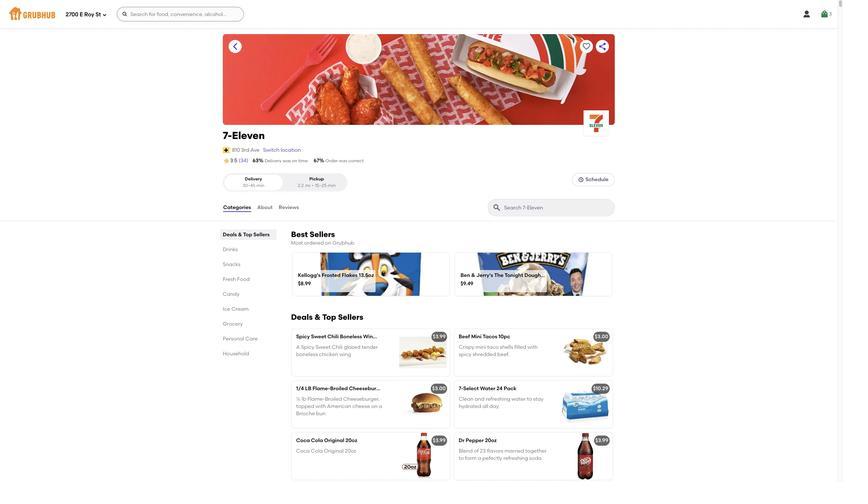 Task type: locate. For each thing, give the bounding box(es) containing it.
mini
[[476, 344, 486, 350]]

2 vertical spatial on
[[372, 404, 378, 410]]

0 vertical spatial to
[[527, 396, 532, 402]]

candy
[[223, 291, 240, 298]]

2 min from the left
[[328, 183, 336, 188]]

broiled inside '¼ lb flame-broiled cheeseburger, topped with american cheese on a brioche bun'
[[325, 396, 342, 402]]

bun
[[316, 411, 326, 417]]

fresh food tab
[[223, 276, 274, 283]]

1 vertical spatial sweet
[[316, 344, 331, 350]]

1 vertical spatial original
[[324, 448, 344, 454]]

with right 'filled'
[[528, 344, 538, 350]]

on inside '¼ lb flame-broiled cheeseburger, topped with american cheese on a brioche bun'
[[372, 404, 378, 410]]

schedule
[[586, 177, 609, 183]]

chili
[[328, 334, 339, 340], [332, 344, 343, 350]]

0 horizontal spatial &
[[238, 232, 242, 238]]

$3.99 for beef
[[433, 334, 446, 340]]

ordered
[[304, 240, 324, 246]]

1 vertical spatial deals & top sellers
[[291, 313, 364, 322]]

2 was from the left
[[339, 158, 348, 163]]

0 vertical spatial chili
[[328, 334, 339, 340]]

0 vertical spatial original
[[324, 438, 345, 444]]

2 coca from the top
[[296, 448, 310, 454]]

0 vertical spatial broiled
[[330, 386, 348, 392]]

blend of 23 flavors married together to form a pefectly refreshing soda.
[[459, 448, 547, 462]]

0 vertical spatial coca cola original 20oz
[[296, 438, 358, 444]]

$3.99
[[433, 334, 446, 340], [433, 438, 446, 444], [596, 438, 609, 444]]

$3.00 for ¼ lb flame-broiled cheeseburger, topped with american cheese on a brioche bun
[[433, 386, 446, 392]]

0 vertical spatial a
[[379, 404, 382, 410]]

deals up the a
[[291, 313, 313, 322]]

0 vertical spatial spicy
[[296, 334, 310, 340]]

and
[[475, 396, 485, 402]]

min
[[257, 183, 265, 188], [328, 183, 336, 188]]

delivery inside delivery 30–45 min
[[245, 177, 262, 182]]

was for 63
[[283, 158, 291, 163]]

option group containing delivery 30–45 min
[[223, 173, 348, 192]]

flame- inside '¼ lb flame-broiled cheeseburger, topped with american cheese on a brioche bun'
[[308, 396, 325, 402]]

select
[[464, 386, 479, 392]]

kellogg's frosted flakes 13.5oz $8.99
[[298, 272, 374, 287]]

top inside tab
[[243, 232, 252, 238]]

7-select water 24 pack
[[459, 386, 517, 392]]

0 horizontal spatial $3.00
[[433, 386, 446, 392]]

0 vertical spatial $3.00
[[595, 334, 609, 340]]

a down the of
[[478, 455, 482, 462]]

7-
[[223, 129, 232, 142], [459, 386, 464, 392]]

spicy sweet chili boneless wings 8 count image
[[396, 329, 450, 376]]

crispy mini taco shells filled with spicy shredded beef.
[[459, 344, 538, 358]]

1 horizontal spatial with
[[528, 344, 538, 350]]

mini
[[472, 334, 482, 340]]

1 vertical spatial cola
[[311, 448, 323, 454]]

a inside blend of 23 flavors married together to form a pefectly refreshing soda.
[[478, 455, 482, 462]]

1 vertical spatial flame-
[[308, 396, 325, 402]]

deals & top sellers inside tab
[[223, 232, 270, 238]]

1 vertical spatial refreshing
[[504, 455, 529, 462]]

pefectly
[[483, 455, 503, 462]]

& up the spicy sweet chili boneless wings 8 count
[[315, 313, 321, 322]]

0 vertical spatial with
[[528, 344, 538, 350]]

wings
[[364, 334, 379, 340]]

delivery down switch
[[265, 158, 282, 163]]

on left time
[[292, 158, 298, 163]]

ben & jerry's the tonight dough... $9.49
[[461, 272, 545, 287]]

0 vertical spatial deals & top sellers
[[223, 232, 270, 238]]

1 vertical spatial top
[[323, 313, 336, 322]]

1 vertical spatial $3.00
[[433, 386, 446, 392]]

chili up "a spicy sweet chili glazed tender boneless chicken wing"
[[328, 334, 339, 340]]

broiled for cheeseburger
[[330, 386, 348, 392]]

grocery
[[223, 321, 243, 327]]

flame- for lb
[[313, 386, 330, 392]]

top up the spicy sweet chili boneless wings 8 count
[[323, 313, 336, 322]]

with inside '¼ lb flame-broiled cheeseburger, topped with american cheese on a brioche bun'
[[316, 404, 326, 410]]

household tab
[[223, 350, 274, 358]]

0 horizontal spatial to
[[459, 455, 464, 462]]

7- up subscription pass image
[[223, 129, 232, 142]]

1 horizontal spatial $3.00
[[595, 334, 609, 340]]

1 vertical spatial to
[[459, 455, 464, 462]]

option group
[[223, 173, 348, 192]]

broiled for cheeseburger,
[[325, 396, 342, 402]]

1 vertical spatial chili
[[332, 344, 343, 350]]

dough...
[[525, 272, 545, 279]]

1 vertical spatial with
[[316, 404, 326, 410]]

& up drinks tab
[[238, 232, 242, 238]]

min right 15–25
[[328, 183, 336, 188]]

0 vertical spatial top
[[243, 232, 252, 238]]

1 coca cola original 20oz from the top
[[296, 438, 358, 444]]

sweet inside "a spicy sweet chili glazed tender boneless chicken wing"
[[316, 344, 331, 350]]

taco
[[488, 344, 499, 350]]

1 horizontal spatial a
[[478, 455, 482, 462]]

deals up drinks
[[223, 232, 237, 238]]

svg image inside 3 button
[[821, 10, 830, 19]]

was down location
[[283, 158, 291, 163]]

0 horizontal spatial min
[[257, 183, 265, 188]]

1 vertical spatial spicy
[[301, 344, 315, 350]]

with inside crispy mini taco shells filled with spicy shredded beef.
[[528, 344, 538, 350]]

0 horizontal spatial was
[[283, 158, 291, 163]]

sweet
[[311, 334, 327, 340], [316, 344, 331, 350]]

delivery for was
[[265, 158, 282, 163]]

refreshing up day.
[[486, 396, 511, 402]]

7- up clean
[[459, 386, 464, 392]]

was for 67
[[339, 158, 348, 163]]

about
[[257, 204, 273, 211]]

soda.
[[530, 455, 543, 462]]

0 vertical spatial &
[[238, 232, 242, 238]]

0 vertical spatial refreshing
[[486, 396, 511, 402]]

2 vertical spatial &
[[315, 313, 321, 322]]

chili inside "a spicy sweet chili glazed tender boneless chicken wing"
[[332, 344, 343, 350]]

dr pepper 20oz image
[[559, 433, 613, 480]]

1 vertical spatial coca cola original 20oz
[[296, 448, 357, 454]]

cheeseburger
[[349, 386, 385, 392]]

top up drinks tab
[[243, 232, 252, 238]]

7-select water 24 pack image
[[559, 381, 613, 428]]

on right cheese
[[372, 404, 378, 410]]

fresh
[[223, 276, 236, 283]]

form
[[465, 455, 477, 462]]

1 horizontal spatial &
[[315, 313, 321, 322]]

0 horizontal spatial a
[[379, 404, 382, 410]]

1 min from the left
[[257, 183, 265, 188]]

1 horizontal spatial 7-
[[459, 386, 464, 392]]

0 vertical spatial coca
[[296, 438, 310, 444]]

sellers up drinks tab
[[254, 232, 270, 238]]

with up bun at the left bottom
[[316, 404, 326, 410]]

drinks tab
[[223, 246, 274, 254]]

svg image for 3
[[821, 10, 830, 19]]

0 horizontal spatial with
[[316, 404, 326, 410]]

1 horizontal spatial sellers
[[310, 230, 335, 239]]

1/4 lb flame-broiled cheeseburger image
[[396, 381, 450, 428]]

1 horizontal spatial svg image
[[821, 10, 830, 19]]

beef mini tacos 10pc
[[459, 334, 511, 340]]

1 vertical spatial coca
[[296, 448, 310, 454]]

0 horizontal spatial delivery
[[245, 177, 262, 182]]

& inside ben & jerry's the tonight dough... $9.49
[[472, 272, 476, 279]]

delivery for 30–45
[[245, 177, 262, 182]]

svg image inside "schedule" button
[[579, 177, 585, 183]]

refreshing inside clean and refreshing water to stay hydrated all day.
[[486, 396, 511, 402]]

1 vertical spatial &
[[472, 272, 476, 279]]

candy tab
[[223, 291, 274, 298]]

0 vertical spatial svg image
[[821, 10, 830, 19]]

kellogg's
[[298, 272, 321, 279]]

chili up wing on the left of page
[[332, 344, 343, 350]]

1 horizontal spatial svg image
[[122, 11, 128, 17]]

most
[[291, 240, 303, 246]]

0 vertical spatial on
[[292, 158, 298, 163]]

to down the blend
[[459, 455, 464, 462]]

crispy
[[459, 344, 475, 350]]

0 horizontal spatial deals & top sellers
[[223, 232, 270, 238]]

deals & top sellers up drinks tab
[[223, 232, 270, 238]]

coca
[[296, 438, 310, 444], [296, 448, 310, 454]]

1 vertical spatial on
[[325, 240, 332, 246]]

eleven
[[232, 129, 265, 142]]

delivery
[[265, 158, 282, 163], [245, 177, 262, 182]]

sellers
[[310, 230, 335, 239], [254, 232, 270, 238], [338, 313, 364, 322]]

2700
[[66, 11, 78, 18]]

1 horizontal spatial min
[[328, 183, 336, 188]]

cola
[[311, 438, 323, 444], [311, 448, 323, 454]]

save this restaurant button
[[580, 40, 594, 53]]

1 vertical spatial delivery
[[245, 177, 262, 182]]

1 horizontal spatial deals
[[291, 313, 313, 322]]

1 vertical spatial svg image
[[579, 177, 585, 183]]

to inside clean and refreshing water to stay hydrated all day.
[[527, 396, 532, 402]]

2 horizontal spatial svg image
[[803, 10, 812, 19]]

1 horizontal spatial to
[[527, 396, 532, 402]]

delivery up 30–45
[[245, 177, 262, 182]]

¼
[[296, 396, 301, 402]]

0 horizontal spatial svg image
[[579, 177, 585, 183]]

& right ben
[[472, 272, 476, 279]]

refreshing down married
[[504, 455, 529, 462]]

spicy up the a
[[296, 334, 310, 340]]

1 horizontal spatial delivery
[[265, 158, 282, 163]]

a
[[296, 344, 300, 350]]

drinks
[[223, 247, 238, 253]]

1 vertical spatial 7-
[[459, 386, 464, 392]]

&
[[238, 232, 242, 238], [472, 272, 476, 279], [315, 313, 321, 322]]

delivery was on time
[[265, 158, 308, 163]]

sellers up boneless
[[338, 313, 364, 322]]

0 vertical spatial deals
[[223, 232, 237, 238]]

sellers inside deals & top sellers tab
[[254, 232, 270, 238]]

1 horizontal spatial was
[[339, 158, 348, 163]]

sellers up ordered
[[310, 230, 335, 239]]

was right order
[[339, 158, 348, 163]]

categories
[[223, 204, 251, 211]]

deals & top sellers up the spicy sweet chili boneless wings 8 count
[[291, 313, 364, 322]]

flame- right lb
[[313, 386, 330, 392]]

ice
[[223, 306, 230, 312]]

0 horizontal spatial on
[[292, 158, 298, 163]]

caret left icon image
[[231, 42, 240, 51]]

delivery 30–45 min
[[243, 177, 265, 188]]

roy
[[84, 11, 94, 18]]

on
[[292, 158, 298, 163], [325, 240, 332, 246], [372, 404, 378, 410]]

0 horizontal spatial sellers
[[254, 232, 270, 238]]

to
[[527, 396, 532, 402], [459, 455, 464, 462]]

to left stay
[[527, 396, 532, 402]]

2 horizontal spatial on
[[372, 404, 378, 410]]

svg image
[[803, 10, 812, 19], [122, 11, 128, 17], [102, 13, 107, 17]]

a spicy sweet chili glazed tender boneless chicken wing
[[296, 344, 378, 358]]

snacks
[[223, 262, 241, 268]]

1 was from the left
[[283, 158, 291, 163]]

svg image
[[821, 10, 830, 19], [579, 177, 585, 183]]

spicy
[[459, 352, 472, 358]]

810 3rd ave
[[232, 147, 260, 153]]

best sellers most ordered on grubhub
[[291, 230, 355, 246]]

2.2
[[298, 183, 304, 188]]

flame- right 'lb'
[[308, 396, 325, 402]]

spicy sweet chili boneless wings 8 count
[[296, 334, 399, 340]]

23
[[480, 448, 486, 454]]

0 vertical spatial flame-
[[313, 386, 330, 392]]

coca cola original 20oz image
[[396, 433, 450, 480]]

on right ordered
[[325, 240, 332, 246]]

¼ lb flame-broiled cheeseburger, topped with american cheese on a brioche bun
[[296, 396, 382, 417]]

filled
[[515, 344, 527, 350]]

0 horizontal spatial top
[[243, 232, 252, 238]]

810 3rd ave button
[[232, 146, 260, 154]]

spicy
[[296, 334, 310, 340], [301, 344, 315, 350]]

min right 30–45
[[257, 183, 265, 188]]

0 horizontal spatial deals
[[223, 232, 237, 238]]

broiled
[[330, 386, 348, 392], [325, 396, 342, 402]]

0 vertical spatial delivery
[[265, 158, 282, 163]]

1 vertical spatial broiled
[[325, 396, 342, 402]]

$3.00
[[595, 334, 609, 340], [433, 386, 446, 392]]

spicy up boneless
[[301, 344, 315, 350]]

0 vertical spatial 7-
[[223, 129, 232, 142]]

save this restaurant image
[[583, 42, 591, 51]]

a right cheese
[[379, 404, 382, 410]]

deals & top sellers
[[223, 232, 270, 238], [291, 313, 364, 322]]

1 horizontal spatial on
[[325, 240, 332, 246]]

0 horizontal spatial svg image
[[102, 13, 107, 17]]

personal care tab
[[223, 335, 274, 343]]

7-eleven
[[223, 129, 265, 142]]

2 horizontal spatial &
[[472, 272, 476, 279]]

1 vertical spatial a
[[478, 455, 482, 462]]

2700 e roy st
[[66, 11, 101, 18]]

cheeseburger,
[[344, 396, 380, 402]]

original
[[324, 438, 345, 444], [324, 448, 344, 454]]

$9.49
[[461, 281, 474, 287]]

1 vertical spatial deals
[[291, 313, 313, 322]]

0 horizontal spatial 7-
[[223, 129, 232, 142]]



Task type: describe. For each thing, give the bounding box(es) containing it.
2 coca cola original 20oz from the top
[[296, 448, 357, 454]]

the
[[495, 272, 504, 279]]

reviews
[[279, 204, 299, 211]]

cream
[[232, 306, 249, 312]]

ave
[[251, 147, 260, 153]]

10pc
[[499, 334, 511, 340]]

3
[[830, 11, 833, 17]]

mi
[[305, 183, 311, 188]]

8
[[380, 334, 383, 340]]

3rd
[[241, 147, 249, 153]]

time
[[299, 158, 308, 163]]

min inside delivery 30–45 min
[[257, 183, 265, 188]]

order
[[326, 158, 338, 163]]

Search 7-Eleven search field
[[504, 205, 613, 211]]

hydrated
[[459, 404, 482, 410]]

of
[[474, 448, 479, 454]]

dr
[[459, 438, 465, 444]]

pickup 2.2 mi • 15–25 min
[[298, 177, 336, 188]]

st
[[96, 11, 101, 18]]

fresh food
[[223, 276, 250, 283]]

reviews button
[[279, 195, 300, 221]]

flavors
[[487, 448, 504, 454]]

clean
[[459, 396, 474, 402]]

count
[[385, 334, 399, 340]]

2 horizontal spatial sellers
[[338, 313, 364, 322]]

blend
[[459, 448, 473, 454]]

categories button
[[223, 195, 252, 221]]

1 horizontal spatial top
[[323, 313, 336, 322]]

ice cream tab
[[223, 305, 274, 313]]

15–25
[[315, 183, 327, 188]]

boneless
[[340, 334, 362, 340]]

ben
[[461, 272, 470, 279]]

e
[[80, 11, 83, 18]]

810
[[232, 147, 240, 153]]

food
[[237, 276, 250, 283]]

$10.29
[[594, 386, 609, 392]]

boneless
[[296, 352, 318, 358]]

svg image for schedule
[[579, 177, 585, 183]]

subscription pass image
[[223, 147, 230, 153]]

deals inside tab
[[223, 232, 237, 238]]

pepper
[[466, 438, 484, 444]]

67
[[314, 158, 320, 164]]

wing
[[340, 352, 351, 358]]

beef.
[[498, 352, 510, 358]]

beef
[[459, 334, 470, 340]]

magnifying glass icon image
[[493, 203, 502, 212]]

grocery tab
[[223, 320, 274, 328]]

refreshing inside blend of 23 flavors married together to form a pefectly refreshing soda.
[[504, 455, 529, 462]]

$3.99 for dr
[[433, 438, 446, 444]]

stay
[[534, 396, 544, 402]]

& inside tab
[[238, 232, 242, 238]]

1 horizontal spatial deals & top sellers
[[291, 313, 364, 322]]

1 coca from the top
[[296, 438, 310, 444]]

min inside pickup 2.2 mi • 15–25 min
[[328, 183, 336, 188]]

tacos
[[483, 334, 498, 340]]

main navigation navigation
[[0, 0, 838, 28]]

flame- for lb
[[308, 396, 325, 402]]

correct
[[349, 158, 364, 163]]

a inside '¼ lb flame-broiled cheeseburger, topped with american cheese on a brioche bun'
[[379, 404, 382, 410]]

chicken
[[319, 352, 338, 358]]

1/4 lb flame-broiled cheeseburger
[[296, 386, 385, 392]]

about button
[[257, 195, 273, 221]]

jerry's
[[477, 272, 494, 279]]

share icon image
[[599, 42, 607, 51]]

care
[[246, 336, 258, 342]]

shredded
[[473, 352, 497, 358]]

household
[[223, 351, 249, 357]]

30–45
[[243, 183, 256, 188]]

tender
[[362, 344, 378, 350]]

clean and refreshing water to stay hydrated all day.
[[459, 396, 544, 410]]

schedule button
[[573, 173, 615, 186]]

deals & top sellers tab
[[223, 231, 274, 239]]

3.5
[[230, 158, 238, 164]]

•
[[312, 183, 314, 188]]

7- for select
[[459, 386, 464, 392]]

ice cream
[[223, 306, 249, 312]]

$3.00 for crispy mini taco shells filled with spicy shredded beef.
[[595, 334, 609, 340]]

1/4
[[296, 386, 304, 392]]

personal care
[[223, 336, 258, 342]]

location
[[281, 147, 301, 153]]

topped
[[296, 404, 315, 410]]

glazed
[[344, 344, 361, 350]]

switch location button
[[263, 146, 301, 154]]

all
[[483, 404, 489, 410]]

spicy inside "a spicy sweet chili glazed tender boneless chicken wing"
[[301, 344, 315, 350]]

beef mini tacos 10pc image
[[559, 329, 613, 376]]

on inside best sellers most ordered on grubhub
[[325, 240, 332, 246]]

7-eleven logo image
[[584, 110, 609, 136]]

to inside blend of 23 flavors married together to form a pefectly refreshing soda.
[[459, 455, 464, 462]]

pack
[[504, 386, 517, 392]]

cheese
[[353, 404, 370, 410]]

married
[[505, 448, 525, 454]]

grubhub
[[333, 240, 355, 246]]

0 vertical spatial sweet
[[311, 334, 327, 340]]

0 vertical spatial cola
[[311, 438, 323, 444]]

tonight
[[505, 272, 524, 279]]

13.5oz
[[359, 272, 374, 279]]

switch
[[263, 147, 280, 153]]

american
[[327, 404, 352, 410]]

water
[[480, 386, 496, 392]]

pickup
[[310, 177, 324, 182]]

(34)
[[239, 158, 248, 164]]

lb
[[305, 386, 312, 392]]

sellers inside best sellers most ordered on grubhub
[[310, 230, 335, 239]]

lb
[[302, 396, 307, 402]]

dr pepper 20oz
[[459, 438, 497, 444]]

7- for eleven
[[223, 129, 232, 142]]

star icon image
[[223, 157, 230, 165]]

snacks tab
[[223, 261, 274, 268]]

Search for food, convenience, alcohol... search field
[[117, 7, 244, 21]]



Task type: vqa. For each thing, say whether or not it's contained in the screenshot.
right DEALS & TOP SELLERS
yes



